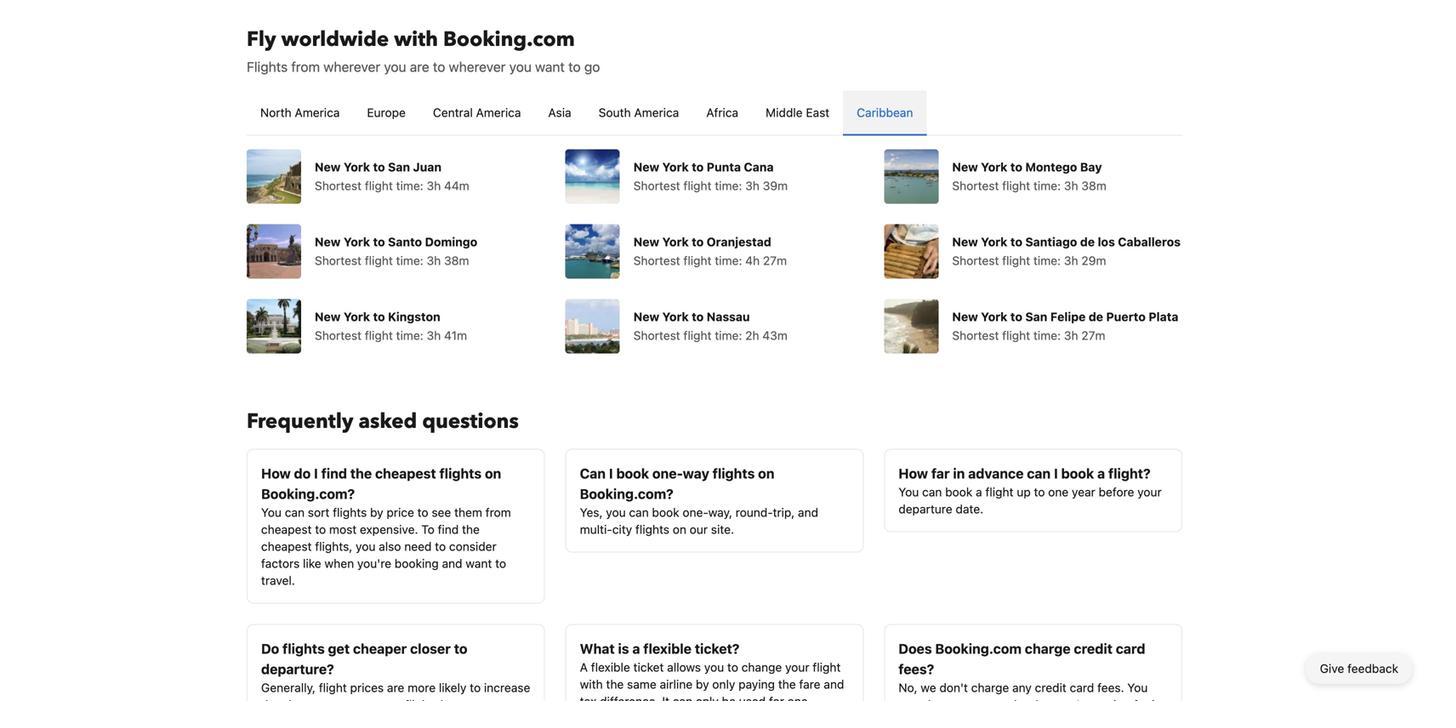 Task type: describe. For each thing, give the bounding box(es) containing it.
africa button
[[693, 91, 752, 135]]

time: inside new york to san juan shortest flight time: 3h 44m
[[396, 179, 424, 193]]

flights inside do flights get cheaper closer to departure? generally, flight prices are more likely to increase the closer you get to your flight date.
[[283, 641, 325, 657]]

what
[[580, 641, 615, 657]]

can
[[580, 466, 606, 482]]

from inside fly worldwide with booking.com flights from wherever you are to wherever you want to go
[[291, 59, 320, 75]]

trip,
[[773, 506, 795, 520]]

flights up most
[[333, 506, 367, 520]]

booking
[[395, 557, 439, 571]]

central
[[433, 106, 473, 120]]

new for new york to kingston
[[315, 310, 341, 324]]

to right need
[[435, 540, 446, 554]]

likely
[[439, 681, 467, 695]]

3h inside new york to punta cana shortest flight time: 3h 39m
[[746, 179, 760, 193]]

europe
[[367, 106, 406, 120]]

booking.com inside does booking.com charge credit card fees? no, we don't charge any credit card fees. you can always see exactly what you're paying for i
[[936, 641, 1022, 657]]

york for new york to nassau shortest flight time: 2h 43m
[[663, 310, 689, 324]]

3h inside new york to san juan shortest flight time: 3h 44m
[[427, 179, 441, 193]]

flight inside 'new york to nassau shortest flight time: 2h 43m'
[[684, 328, 712, 343]]

time: inside new york to punta cana shortest flight time: 3h 39m
[[715, 179, 742, 193]]

america for north america
[[295, 106, 340, 120]]

flight inside new york to kingston shortest flight time: 3h 41m
[[365, 328, 393, 343]]

santo
[[388, 235, 422, 249]]

flight inside new york to montego bay shortest flight time: 3h 38m
[[1003, 179, 1031, 193]]

1 vertical spatial cheapest
[[261, 523, 312, 537]]

no,
[[899, 681, 918, 695]]

new york to san felipe de puerto plata shortest flight time: 3h 27m
[[953, 310, 1179, 343]]

time: inside new york to oranjestad shortest flight time: 4h 27m
[[715, 254, 742, 268]]

cana
[[744, 160, 774, 174]]

juan
[[413, 160, 442, 174]]

0 vertical spatial only
[[713, 677, 736, 691]]

and inside how do i find the cheapest flights on booking.com? you can sort flights by price to see them from cheapest to most expensive. to find the cheapest flights, you also need to consider factors like when you're booking and want to travel.
[[442, 557, 463, 571]]

1 vertical spatial only
[[696, 694, 719, 701]]

to up central
[[433, 59, 445, 75]]

new york to santo domingo image
[[247, 224, 301, 279]]

book left way,
[[652, 506, 680, 520]]

before
[[1099, 485, 1135, 499]]

new york to san juan shortest flight time: 3h 44m
[[315, 160, 470, 193]]

new york to kingston shortest flight time: 3h 41m
[[315, 310, 467, 343]]

fly
[[247, 26, 276, 54]]

york for new york to san felipe de puerto plata shortest flight time: 3h 27m
[[981, 310, 1008, 324]]

way,
[[709, 506, 733, 520]]

to down sort on the bottom left of the page
[[315, 523, 326, 537]]

1 horizontal spatial on
[[673, 523, 687, 537]]

flights right way
[[713, 466, 755, 482]]

3h inside new york to santiago de los caballeros shortest flight time: 3h 29m
[[1064, 254, 1079, 268]]

do
[[294, 466, 311, 482]]

departure
[[899, 502, 953, 516]]

york for new york to oranjestad shortest flight time: 4h 27m
[[663, 235, 689, 249]]

0 horizontal spatial charge
[[972, 681, 1010, 695]]

book down the in
[[946, 485, 973, 499]]

new york to santo domingo shortest flight time: 3h 38m
[[315, 235, 478, 268]]

the inside do flights get cheaper closer to departure? generally, flight prices are more likely to increase the closer you get to your flight date.
[[261, 698, 279, 701]]

new for new york to montego bay
[[953, 160, 978, 174]]

flight inside new york to punta cana shortest flight time: 3h 39m
[[684, 179, 712, 193]]

you up central america
[[509, 59, 532, 75]]

can up 'departure'
[[923, 485, 942, 499]]

3h inside new york to san felipe de puerto plata shortest flight time: 3h 27m
[[1064, 328, 1079, 343]]

how far in advance can i book a flight? you can book a flight up to one year before your departure date.
[[899, 466, 1162, 516]]

always
[[922, 698, 959, 701]]

departure?
[[261, 661, 334, 677]]

year
[[1072, 485, 1096, 499]]

flights right city
[[636, 523, 670, 537]]

want inside how do i find the cheapest flights on booking.com? you can sort flights by price to see them from cheapest to most expensive. to find the cheapest flights, you also need to consider factors like when you're booking and want to travel.
[[466, 557, 492, 571]]

santiago
[[1026, 235, 1078, 249]]

to
[[422, 523, 435, 537]]

way
[[683, 466, 710, 482]]

advance
[[969, 466, 1024, 482]]

you're
[[1057, 698, 1091, 701]]

new for new york to san juan
[[315, 160, 341, 174]]

0 vertical spatial charge
[[1025, 641, 1071, 657]]

on inside how do i find the cheapest flights on booking.com? you can sort flights by price to see them from cheapest to most expensive. to find the cheapest flights, you also need to consider factors like when you're booking and want to travel.
[[485, 466, 502, 482]]

date. inside how far in advance can i book a flight? you can book a flight up to one year before your departure date.
[[956, 502, 984, 516]]

to down consider
[[495, 557, 506, 571]]

2 horizontal spatial on
[[758, 466, 775, 482]]

most
[[329, 523, 357, 537]]

flight inside what is a flexible ticket? a flexible ticket allows you to change your flight with the same airline by only paying the fare and tax difference. it can only be used for o
[[813, 660, 841, 674]]

1 vertical spatial one-
[[683, 506, 709, 520]]

2 wherever from the left
[[449, 59, 506, 75]]

0 vertical spatial cheapest
[[375, 466, 436, 482]]

de inside new york to san felipe de puerto plata shortest flight time: 3h 27m
[[1089, 310, 1104, 324]]

the up difference.
[[606, 677, 624, 691]]

oranjestad
[[707, 235, 772, 249]]

east
[[806, 106, 830, 120]]

you're
[[357, 557, 392, 571]]

generally,
[[261, 681, 316, 695]]

to down the prices
[[363, 698, 374, 701]]

0 vertical spatial get
[[328, 641, 350, 657]]

0 vertical spatial a
[[1098, 466, 1106, 482]]

asked
[[359, 408, 417, 436]]

same
[[627, 677, 657, 691]]

new york to san juan image
[[247, 149, 301, 204]]

paying inside does booking.com charge credit card fees? no, we don't charge any credit card fees. you can always see exactly what you're paying for i
[[1094, 698, 1131, 701]]

you up europe on the left top
[[384, 59, 406, 75]]

to inside new york to san felipe de puerto plata shortest flight time: 3h 27m
[[1011, 310, 1023, 324]]

new york to oranjestad image
[[566, 224, 620, 279]]

nassau
[[707, 310, 750, 324]]

yes,
[[580, 506, 603, 520]]

flight inside how far in advance can i book a flight? you can book a flight up to one year before your departure date.
[[986, 485, 1014, 499]]

by inside what is a flexible ticket? a flexible ticket allows you to change your flight with the same airline by only paying the fare and tax difference. it can only be used for o
[[696, 677, 709, 691]]

city
[[613, 523, 632, 537]]

middle east
[[766, 106, 830, 120]]

when
[[325, 557, 354, 571]]

factors
[[261, 557, 300, 571]]

date. inside do flights get cheaper closer to departure? generally, flight prices are more likely to increase the closer you get to your flight date.
[[436, 698, 464, 701]]

prices
[[350, 681, 384, 695]]

also
[[379, 540, 401, 554]]

your inside what is a flexible ticket? a flexible ticket allows you to change your flight with the same airline by only paying the fare and tax difference. it can only be used for o
[[786, 660, 810, 674]]

frequently
[[247, 408, 354, 436]]

asia
[[548, 106, 572, 120]]

1 vertical spatial flexible
[[591, 660, 630, 674]]

i inside how far in advance can i book a flight? you can book a flight up to one year before your departure date.
[[1054, 466, 1058, 482]]

round-
[[736, 506, 773, 520]]

shortest inside 'new york to nassau shortest flight time: 2h 43m'
[[634, 328, 681, 343]]

1 vertical spatial card
[[1070, 681, 1095, 695]]

2h
[[746, 328, 760, 343]]

fees.
[[1098, 681, 1125, 695]]

flight inside new york to santiago de los caballeros shortest flight time: 3h 29m
[[1003, 254, 1031, 268]]

new for new york to oranjestad
[[634, 235, 660, 249]]

book right can
[[617, 466, 649, 482]]

bay
[[1081, 160, 1102, 174]]

for inside does booking.com charge credit card fees? no, we don't charge any credit card fees. you can always see exactly what you're paying for i
[[1134, 698, 1149, 701]]

the up consider
[[462, 523, 480, 537]]

with inside fly worldwide with booking.com flights from wherever you are to wherever you want to go
[[394, 26, 438, 54]]

los
[[1098, 235, 1116, 249]]

paying inside what is a flexible ticket? a flexible ticket allows you to change your flight with the same airline by only paying the fare and tax difference. it can only be used for o
[[739, 677, 775, 691]]

3h inside new york to santo domingo shortest flight time: 3h 38m
[[427, 254, 441, 268]]

caballeros
[[1118, 235, 1181, 249]]

flights up them
[[440, 466, 482, 482]]

allows
[[667, 660, 701, 674]]

new york to punta cana shortest flight time: 3h 39m
[[634, 160, 788, 193]]

increase
[[484, 681, 530, 695]]

1 horizontal spatial a
[[976, 485, 983, 499]]

see inside does booking.com charge credit card fees? no, we don't charge any credit card fees. you can always see exactly what you're paying for i
[[962, 698, 981, 701]]

shortest inside new york to montego bay shortest flight time: 3h 38m
[[953, 179, 999, 193]]

to up to
[[418, 506, 429, 520]]

booking.com? inside the can i book one-way flights on booking.com? yes, you can book one-way, round-trip, and multi-city flights on our site.
[[580, 486, 674, 502]]

can up up
[[1027, 466, 1051, 482]]

give feedback button
[[1307, 654, 1413, 684]]

flight inside new york to santo domingo shortest flight time: 3h 38m
[[365, 254, 393, 268]]

flight inside new york to san juan shortest flight time: 3h 44m
[[365, 179, 393, 193]]

0 horizontal spatial credit
[[1035, 681, 1067, 695]]

america for central america
[[476, 106, 521, 120]]

i inside the can i book one-way flights on booking.com? yes, you can book one-way, round-trip, and multi-city flights on our site.
[[609, 466, 613, 482]]

site.
[[711, 523, 734, 537]]

punta
[[707, 160, 741, 174]]

new for new york to santo domingo
[[315, 235, 341, 249]]

san for juan
[[388, 160, 410, 174]]

4h
[[746, 254, 760, 268]]

to inside new york to oranjestad shortest flight time: 4h 27m
[[692, 235, 704, 249]]

america for south america
[[634, 106, 679, 120]]

central america button
[[420, 91, 535, 135]]

0 vertical spatial flexible
[[644, 641, 692, 657]]

time: inside new york to santo domingo shortest flight time: 3h 38m
[[396, 254, 424, 268]]

puerto
[[1107, 310, 1146, 324]]

you inside does booking.com charge credit card fees? no, we don't charge any credit card fees. you can always see exactly what you're paying for i
[[1128, 681, 1148, 695]]

give feedback
[[1321, 662, 1399, 676]]

change
[[742, 660, 782, 674]]

44m
[[444, 179, 470, 193]]

africa
[[707, 106, 739, 120]]

a
[[580, 660, 588, 674]]

can inside what is a flexible ticket? a flexible ticket allows you to change your flight with the same airline by only paying the fare and tax difference. it can only be used for o
[[673, 694, 693, 701]]

and inside what is a flexible ticket? a flexible ticket allows you to change your flight with the same airline by only paying the fare and tax difference. it can only be used for o
[[824, 677, 845, 691]]

is
[[618, 641, 629, 657]]

flights,
[[315, 540, 353, 554]]

san for felipe
[[1026, 310, 1048, 324]]

38m for new york to santo domingo shortest flight time: 3h 38m
[[444, 254, 469, 268]]

from inside how do i find the cheapest flights on booking.com? you can sort flights by price to see them from cheapest to most expensive. to find the cheapest flights, you also need to consider factors like when you're booking and want to travel.
[[486, 506, 511, 520]]

difference.
[[600, 694, 659, 701]]

middle
[[766, 106, 803, 120]]

are inside do flights get cheaper closer to departure? generally, flight prices are more likely to increase the closer you get to your flight date.
[[387, 681, 405, 695]]

1 horizontal spatial closer
[[410, 641, 451, 657]]

shortest inside new york to san juan shortest flight time: 3h 44m
[[315, 179, 362, 193]]



Task type: locate. For each thing, give the bounding box(es) containing it.
38m inside new york to santo domingo shortest flight time: 3h 38m
[[444, 254, 469, 268]]

book up the year
[[1062, 466, 1095, 482]]

multi-
[[580, 523, 613, 537]]

to inside new york to san juan shortest flight time: 3h 44m
[[373, 160, 385, 174]]

one
[[1049, 485, 1069, 499]]

0 vertical spatial credit
[[1074, 641, 1113, 657]]

2 horizontal spatial i
[[1054, 466, 1058, 482]]

new right new york to kingston image on the left of page
[[315, 310, 341, 324]]

0 horizontal spatial and
[[442, 557, 463, 571]]

a up before
[[1098, 466, 1106, 482]]

new right new york to punta cana image
[[634, 160, 660, 174]]

york left felipe
[[981, 310, 1008, 324]]

1 horizontal spatial 27m
[[1082, 328, 1106, 343]]

can down airline
[[673, 694, 693, 701]]

want down consider
[[466, 557, 492, 571]]

fees?
[[899, 661, 935, 677]]

how left far
[[899, 466, 928, 482]]

new york to santiago de los caballeros shortest flight time: 3h 29m
[[953, 235, 1181, 268]]

to inside how far in advance can i book a flight? you can book a flight up to one year before your departure date.
[[1034, 485, 1045, 499]]

time: inside new york to montego bay shortest flight time: 3h 38m
[[1034, 179, 1061, 193]]

new for new york to san felipe de puerto plata
[[953, 310, 978, 324]]

2 vertical spatial your
[[378, 698, 402, 701]]

1 vertical spatial 38m
[[444, 254, 469, 268]]

0 horizontal spatial card
[[1070, 681, 1095, 695]]

1 vertical spatial see
[[962, 698, 981, 701]]

2 how from the left
[[899, 466, 928, 482]]

1 horizontal spatial you
[[899, 485, 919, 499]]

on left our
[[673, 523, 687, 537]]

0 vertical spatial de
[[1081, 235, 1095, 249]]

and inside the can i book one-way flights on booking.com? yes, you can book one-way, round-trip, and multi-city flights on our site.
[[798, 506, 819, 520]]

york inside new york to oranjestad shortest flight time: 4h 27m
[[663, 235, 689, 249]]

to inside what is a flexible ticket? a flexible ticket allows you to change your flight with the same airline by only paying the fare and tax difference. it can only be used for o
[[728, 660, 739, 674]]

2 horizontal spatial you
[[1128, 681, 1148, 695]]

closer up more
[[410, 641, 451, 657]]

shortest right new york to nassau image in the left of the page
[[634, 328, 681, 343]]

ticket
[[634, 660, 664, 674]]

south
[[599, 106, 631, 120]]

0 vertical spatial by
[[370, 506, 384, 520]]

0 vertical spatial one-
[[653, 466, 683, 482]]

1 horizontal spatial by
[[696, 677, 709, 691]]

27m inside new york to san felipe de puerto plata shortest flight time: 3h 27m
[[1082, 328, 1106, 343]]

0 horizontal spatial closer
[[282, 698, 316, 701]]

how for how do i find the cheapest flights on booking.com?
[[261, 466, 291, 482]]

travel.
[[261, 574, 295, 588]]

york inside new york to san juan shortest flight time: 3h 44m
[[344, 160, 370, 174]]

new inside new york to kingston shortest flight time: 3h 41m
[[315, 310, 341, 324]]

fly worldwide with booking.com flights from wherever you are to wherever you want to go
[[247, 26, 600, 75]]

for inside what is a flexible ticket? a flexible ticket allows you to change your flight with the same airline by only paying the fare and tax difference. it can only be used for o
[[769, 694, 785, 701]]

1 vertical spatial and
[[442, 557, 463, 571]]

1 horizontal spatial from
[[486, 506, 511, 520]]

2 horizontal spatial your
[[1138, 485, 1162, 499]]

i right can
[[609, 466, 613, 482]]

new for new york to santiago de los caballeros
[[953, 235, 978, 249]]

shortest right the new york to oranjestad image
[[634, 254, 681, 268]]

new inside new york to oranjestad shortest flight time: 4h 27m
[[634, 235, 660, 249]]

1 vertical spatial are
[[387, 681, 405, 695]]

0 vertical spatial are
[[410, 59, 429, 75]]

0 horizontal spatial a
[[633, 641, 640, 657]]

1 horizontal spatial find
[[438, 523, 459, 537]]

flights up departure? on the bottom of page
[[283, 641, 325, 657]]

how do i find the cheapest flights on booking.com? you can sort flights by price to see them from cheapest to most expensive. to find the cheapest flights, you also need to consider factors like when you're booking and want to travel.
[[261, 466, 511, 588]]

3h left '29m'
[[1064, 254, 1079, 268]]

card up you're
[[1070, 681, 1095, 695]]

1 vertical spatial date.
[[436, 698, 464, 701]]

america inside the central america button
[[476, 106, 521, 120]]

are inside fly worldwide with booking.com flights from wherever you are to wherever you want to go
[[410, 59, 429, 75]]

to left juan
[[373, 160, 385, 174]]

de left los
[[1081, 235, 1095, 249]]

york inside new york to kingston shortest flight time: 3h 41m
[[344, 310, 370, 324]]

27m down felipe
[[1082, 328, 1106, 343]]

3h down felipe
[[1064, 328, 1079, 343]]

2 vertical spatial cheapest
[[261, 540, 312, 554]]

new
[[315, 160, 341, 174], [634, 160, 660, 174], [953, 160, 978, 174], [315, 235, 341, 249], [634, 235, 660, 249], [953, 235, 978, 249], [315, 310, 341, 324], [634, 310, 660, 324], [953, 310, 978, 324]]

new right new york to montego bay image at the top of page
[[953, 160, 978, 174]]

43m
[[763, 328, 788, 343]]

1 vertical spatial find
[[438, 523, 459, 537]]

york left santiago
[[981, 235, 1008, 249]]

consider
[[449, 540, 497, 554]]

credit up fees.
[[1074, 641, 1113, 657]]

only left be
[[696, 694, 719, 701]]

you up you're
[[356, 540, 376, 554]]

time: inside 'new york to nassau shortest flight time: 2h 43m'
[[715, 328, 742, 343]]

to left nassau
[[692, 310, 704, 324]]

feedback
[[1348, 662, 1399, 676]]

from
[[291, 59, 320, 75], [486, 506, 511, 520]]

2 booking.com? from the left
[[580, 486, 674, 502]]

i inside how do i find the cheapest flights on booking.com? you can sort flights by price to see them from cheapest to most expensive. to find the cheapest flights, you also need to consider factors like when you're booking and want to travel.
[[314, 466, 318, 482]]

1 vertical spatial san
[[1026, 310, 1048, 324]]

york left kingston
[[344, 310, 370, 324]]

york for new york to montego bay shortest flight time: 3h 38m
[[981, 160, 1008, 174]]

0 horizontal spatial find
[[321, 466, 347, 482]]

1 vertical spatial with
[[580, 677, 603, 691]]

new inside 'new york to nassau shortest flight time: 2h 43m'
[[634, 310, 660, 324]]

want inside fly worldwide with booking.com flights from wherever you are to wherever you want to go
[[535, 59, 565, 75]]

york inside 'new york to nassau shortest flight time: 2h 43m'
[[663, 310, 689, 324]]

find
[[321, 466, 347, 482], [438, 523, 459, 537]]

new york to montego bay image
[[884, 149, 939, 204]]

york for new york to kingston shortest flight time: 3h 41m
[[344, 310, 370, 324]]

shortest inside new york to santo domingo shortest flight time: 3h 38m
[[315, 254, 362, 268]]

find right do
[[321, 466, 347, 482]]

new inside new york to san juan shortest flight time: 3h 44m
[[315, 160, 341, 174]]

1 vertical spatial booking.com
[[936, 641, 1022, 657]]

you for how far in advance can i book a flight?
[[899, 485, 919, 499]]

flight inside new york to san felipe de puerto plata shortest flight time: 3h 27m
[[1003, 328, 1031, 343]]

see
[[432, 506, 451, 520], [962, 698, 981, 701]]

to inside 'new york to nassau shortest flight time: 2h 43m'
[[692, 310, 704, 324]]

1 horizontal spatial credit
[[1074, 641, 1113, 657]]

1 horizontal spatial date.
[[956, 502, 984, 516]]

how inside how do i find the cheapest flights on booking.com? you can sort flights by price to see them from cheapest to most expensive. to find the cheapest flights, you also need to consider factors like when you're booking and want to travel.
[[261, 466, 291, 482]]

new inside new york to san felipe de puerto plata shortest flight time: 3h 27m
[[953, 310, 978, 324]]

north america
[[260, 106, 340, 120]]

york inside new york to montego bay shortest flight time: 3h 38m
[[981, 160, 1008, 174]]

0 horizontal spatial america
[[295, 106, 340, 120]]

far
[[932, 466, 950, 482]]

i
[[314, 466, 318, 482], [609, 466, 613, 482], [1054, 466, 1058, 482]]

can i book one-way flights on booking.com? yes, you can book one-way, round-trip, and multi-city flights on our site.
[[580, 466, 819, 537]]

1 vertical spatial a
[[976, 485, 983, 499]]

and right trip,
[[798, 506, 819, 520]]

0 horizontal spatial by
[[370, 506, 384, 520]]

credit up what
[[1035, 681, 1067, 695]]

1 horizontal spatial want
[[535, 59, 565, 75]]

you for how do i find the cheapest flights on booking.com?
[[261, 506, 282, 520]]

sort
[[308, 506, 330, 520]]

plata
[[1149, 310, 1179, 324]]

a inside what is a flexible ticket? a flexible ticket allows you to change your flight with the same airline by only paying the fare and tax difference. it can only be used for o
[[633, 641, 640, 657]]

does booking.com charge credit card fees? no, we don't charge any credit card fees. you can always see exactly what you're paying for i
[[899, 641, 1162, 701]]

time: inside new york to kingston shortest flight time: 3h 41m
[[396, 328, 424, 343]]

with up tax
[[580, 677, 603, 691]]

are
[[410, 59, 429, 75], [387, 681, 405, 695]]

south america
[[599, 106, 679, 120]]

and down consider
[[442, 557, 463, 571]]

to inside new york to punta cana shortest flight time: 3h 39m
[[692, 160, 704, 174]]

1 horizontal spatial see
[[962, 698, 981, 701]]

frequently asked questions
[[247, 408, 519, 436]]

it
[[662, 694, 670, 701]]

3h down montego
[[1064, 179, 1079, 193]]

you inside do flights get cheaper closer to departure? generally, flight prices are more likely to increase the closer you get to your flight date.
[[319, 698, 339, 701]]

card up fees.
[[1116, 641, 1146, 657]]

see down "don't"
[[962, 698, 981, 701]]

your down flight?
[[1138, 485, 1162, 499]]

by up expensive.
[[370, 506, 384, 520]]

charge up the any
[[1025, 641, 1071, 657]]

new york to san felipe de puerto plata image
[[884, 299, 939, 354]]

shortest right new york to santo domingo image
[[315, 254, 362, 268]]

in
[[953, 466, 965, 482]]

2 america from the left
[[476, 106, 521, 120]]

1 horizontal spatial i
[[609, 466, 613, 482]]

price
[[387, 506, 414, 520]]

2 i from the left
[[609, 466, 613, 482]]

to inside new york to montego bay shortest flight time: 3h 38m
[[1011, 160, 1023, 174]]

the down frequently asked questions
[[350, 466, 372, 482]]

your up the "fare"
[[786, 660, 810, 674]]

your inside how far in advance can i book a flight? you can book a flight up to one year before your departure date.
[[1138, 485, 1162, 499]]

0 horizontal spatial 27m
[[763, 254, 787, 268]]

1 wherever from the left
[[324, 59, 381, 75]]

to inside new york to santo domingo shortest flight time: 3h 38m
[[373, 235, 385, 249]]

more
[[408, 681, 436, 695]]

to left kingston
[[373, 310, 385, 324]]

2 vertical spatial a
[[633, 641, 640, 657]]

0 vertical spatial find
[[321, 466, 347, 482]]

to up 'likely'
[[454, 641, 468, 657]]

north
[[260, 106, 292, 120]]

1 horizontal spatial america
[[476, 106, 521, 120]]

29m
[[1082, 254, 1107, 268]]

0 horizontal spatial san
[[388, 160, 410, 174]]

you up city
[[606, 506, 626, 520]]

york inside new york to punta cana shortest flight time: 3h 39m
[[663, 160, 689, 174]]

3 i from the left
[[1054, 466, 1058, 482]]

0 horizontal spatial with
[[394, 26, 438, 54]]

new for new york to nassau
[[634, 310, 660, 324]]

shortest right new york to montego bay image at the top of page
[[953, 179, 999, 193]]

wherever down worldwide
[[324, 59, 381, 75]]

charge up exactly
[[972, 681, 1010, 695]]

san
[[388, 160, 410, 174], [1026, 310, 1048, 324]]

shortest inside new york to santiago de los caballeros shortest flight time: 3h 29m
[[953, 254, 999, 268]]

wherever up central america
[[449, 59, 506, 75]]

ticket?
[[695, 641, 740, 657]]

and right the "fare"
[[824, 677, 845, 691]]

america inside the north america button
[[295, 106, 340, 120]]

time: down juan
[[396, 179, 424, 193]]

new right new york to san felipe de puerto plata image
[[953, 310, 978, 324]]

how for how far in advance can i book a flight?
[[899, 466, 928, 482]]

kingston
[[388, 310, 441, 324]]

shortest right new york to punta cana image
[[634, 179, 681, 193]]

what is a flexible ticket? a flexible ticket allows you to change your flight with the same airline by only paying the fare and tax difference. it can only be used for o
[[580, 641, 845, 701]]

3h inside new york to kingston shortest flight time: 3h 41m
[[427, 328, 441, 343]]

date.
[[956, 502, 984, 516], [436, 698, 464, 701]]

1 horizontal spatial paying
[[1094, 698, 1131, 701]]

don't
[[940, 681, 968, 695]]

1 horizontal spatial booking.com
[[936, 641, 1022, 657]]

0 vertical spatial 27m
[[763, 254, 787, 268]]

1 booking.com? from the left
[[261, 486, 355, 502]]

new for new york to punta cana
[[634, 160, 660, 174]]

new york to nassau shortest flight time: 2h 43m
[[634, 310, 788, 343]]

york down europe button
[[344, 160, 370, 174]]

we
[[921, 681, 937, 695]]

3h down juan
[[427, 179, 441, 193]]

tab list containing north america
[[247, 91, 1183, 137]]

south america button
[[585, 91, 693, 135]]

you down departure? on the bottom of page
[[319, 698, 339, 701]]

new york to santiago de los caballeros image
[[884, 224, 939, 279]]

get down the prices
[[342, 698, 360, 701]]

you left sort on the bottom left of the page
[[261, 506, 282, 520]]

new right new york to san juan image
[[315, 160, 341, 174]]

with up europe on the left top
[[394, 26, 438, 54]]

shortest inside new york to oranjestad shortest flight time: 4h 27m
[[634, 254, 681, 268]]

new york to nassau image
[[566, 299, 620, 354]]

york inside new york to santo domingo shortest flight time: 3h 38m
[[344, 235, 370, 249]]

1 how from the left
[[261, 466, 291, 482]]

0 vertical spatial date.
[[956, 502, 984, 516]]

up
[[1017, 485, 1031, 499]]

new york to montego bay shortest flight time: 3h 38m
[[953, 160, 1107, 193]]

can inside the can i book one-way flights on booking.com? yes, you can book one-way, round-trip, and multi-city flights on our site.
[[629, 506, 649, 520]]

time: down santiago
[[1034, 254, 1061, 268]]

new right new york to nassau image in the left of the page
[[634, 310, 660, 324]]

the
[[350, 466, 372, 482], [462, 523, 480, 537], [606, 677, 624, 691], [779, 677, 796, 691], [261, 698, 279, 701]]

27m right the 4h
[[763, 254, 787, 268]]

america right central
[[476, 106, 521, 120]]

de
[[1081, 235, 1095, 249], [1089, 310, 1104, 324]]

0 horizontal spatial see
[[432, 506, 451, 520]]

fare
[[799, 677, 821, 691]]

0 horizontal spatial from
[[291, 59, 320, 75]]

can down no,
[[899, 698, 919, 701]]

1 vertical spatial credit
[[1035, 681, 1067, 695]]

time: down kingston
[[396, 328, 424, 343]]

41m
[[444, 328, 467, 343]]

1 horizontal spatial and
[[798, 506, 819, 520]]

0 horizontal spatial flexible
[[591, 660, 630, 674]]

shortest inside new york to kingston shortest flight time: 3h 41m
[[315, 328, 362, 343]]

go
[[585, 59, 600, 75]]

1 vertical spatial want
[[466, 557, 492, 571]]

de inside new york to santiago de los caballeros shortest flight time: 3h 29m
[[1081, 235, 1095, 249]]

0 horizontal spatial 38m
[[444, 254, 469, 268]]

closer
[[410, 641, 451, 657], [282, 698, 316, 701]]

you inside the can i book one-way flights on booking.com? yes, you can book one-way, round-trip, and multi-city flights on our site.
[[606, 506, 626, 520]]

are up europe button
[[410, 59, 429, 75]]

time: down oranjestad
[[715, 254, 742, 268]]

27m inside new york to oranjestad shortest flight time: 4h 27m
[[763, 254, 787, 268]]

questions
[[422, 408, 519, 436]]

0 vertical spatial your
[[1138, 485, 1162, 499]]

1 vertical spatial by
[[696, 677, 709, 691]]

0 horizontal spatial paying
[[739, 677, 775, 691]]

europe button
[[354, 91, 420, 135]]

1 vertical spatial you
[[261, 506, 282, 520]]

1 horizontal spatial flexible
[[644, 641, 692, 657]]

do
[[261, 641, 279, 657]]

to left santo
[[373, 235, 385, 249]]

0 vertical spatial booking.com
[[443, 26, 575, 54]]

3h inside new york to montego bay shortest flight time: 3h 38m
[[1064, 179, 1079, 193]]

you inside how do i find the cheapest flights on booking.com? you can sort flights by price to see them from cheapest to most expensive. to find the cheapest flights, you also need to consider factors like when you're booking and want to travel.
[[356, 540, 376, 554]]

to left oranjestad
[[692, 235, 704, 249]]

the left the "fare"
[[779, 677, 796, 691]]

1 horizontal spatial card
[[1116, 641, 1146, 657]]

i right do
[[314, 466, 318, 482]]

booking.com? down do
[[261, 486, 355, 502]]

new right the new york to oranjestad image
[[634, 235, 660, 249]]

1 horizontal spatial san
[[1026, 310, 1048, 324]]

38m for new york to montego bay shortest flight time: 3h 38m
[[1082, 179, 1107, 193]]

shortest inside new york to san felipe de puerto plata shortest flight time: 3h 27m
[[953, 328, 999, 343]]

time: inside new york to san felipe de puerto plata shortest flight time: 3h 27m
[[1034, 328, 1061, 343]]

1 vertical spatial 27m
[[1082, 328, 1106, 343]]

and
[[798, 506, 819, 520], [442, 557, 463, 571], [824, 677, 845, 691]]

booking.com? up city
[[580, 486, 674, 502]]

you up 'departure'
[[899, 485, 919, 499]]

to left 'go'
[[569, 59, 581, 75]]

1 vertical spatial de
[[1089, 310, 1104, 324]]

0 horizontal spatial i
[[314, 466, 318, 482]]

to inside new york to santiago de los caballeros shortest flight time: 3h 29m
[[1011, 235, 1023, 249]]

san left felipe
[[1026, 310, 1048, 324]]

credit
[[1074, 641, 1113, 657], [1035, 681, 1067, 695]]

with inside what is a flexible ticket? a flexible ticket allows you to change your flight with the same airline by only paying the fare and tax difference. it can only be used for o
[[580, 677, 603, 691]]

to right 'likely'
[[470, 681, 481, 695]]

booking.com inside fly worldwide with booking.com flights from wherever you are to wherever you want to go
[[443, 26, 575, 54]]

0 vertical spatial with
[[394, 26, 438, 54]]

york for new york to san juan shortest flight time: 3h 44m
[[344, 160, 370, 174]]

i up 'one'
[[1054, 466, 1058, 482]]

flexible up 'allows'
[[644, 641, 692, 657]]

1 i from the left
[[314, 466, 318, 482]]

york for new york to santiago de los caballeros shortest flight time: 3h 29m
[[981, 235, 1008, 249]]

wherever
[[324, 59, 381, 75], [449, 59, 506, 75]]

new york to kingston image
[[247, 299, 301, 354]]

for right used on the right of page
[[769, 694, 785, 701]]

from right flights
[[291, 59, 320, 75]]

one-
[[653, 466, 683, 482], [683, 506, 709, 520]]

booking.com? inside how do i find the cheapest flights on booking.com? you can sort flights by price to see them from cheapest to most expensive. to find the cheapest flights, you also need to consider factors like when you're booking and want to travel.
[[261, 486, 355, 502]]

1 vertical spatial closer
[[282, 698, 316, 701]]

1 horizontal spatial booking.com?
[[580, 486, 674, 502]]

shortest right new york to kingston image on the left of page
[[315, 328, 362, 343]]

on down questions
[[485, 466, 502, 482]]

domingo
[[425, 235, 478, 249]]

0 vertical spatial card
[[1116, 641, 1146, 657]]

york for new york to punta cana shortest flight time: 3h 39m
[[663, 160, 689, 174]]

san inside new york to san felipe de puerto plata shortest flight time: 3h 27m
[[1026, 310, 1048, 324]]

0 vertical spatial from
[[291, 59, 320, 75]]

worldwide
[[281, 26, 389, 54]]

airline
[[660, 677, 693, 691]]

by down 'allows'
[[696, 677, 709, 691]]

caribbean button
[[844, 91, 927, 135]]

0 horizontal spatial are
[[387, 681, 405, 695]]

3h down cana
[[746, 179, 760, 193]]

2 horizontal spatial and
[[824, 677, 845, 691]]

you down the ticket?
[[705, 660, 724, 674]]

your inside do flights get cheaper closer to departure? generally, flight prices are more likely to increase the closer you get to your flight date.
[[378, 698, 402, 701]]

1 horizontal spatial are
[[410, 59, 429, 75]]

by inside how do i find the cheapest flights on booking.com? you can sort flights by price to see them from cheapest to most expensive. to find the cheapest flights, you also need to consider factors like when you're booking and want to travel.
[[370, 506, 384, 520]]

0 horizontal spatial wherever
[[324, 59, 381, 75]]

0 horizontal spatial want
[[466, 557, 492, 571]]

3 america from the left
[[634, 106, 679, 120]]

0 horizontal spatial you
[[261, 506, 282, 520]]

card
[[1116, 641, 1146, 657], [1070, 681, 1095, 695]]

flight inside new york to oranjestad shortest flight time: 4h 27m
[[684, 254, 712, 268]]

you inside what is a flexible ticket? a flexible ticket allows you to change your flight with the same airline by only paying the fare and tax difference. it can only be used for o
[[705, 660, 724, 674]]

39m
[[763, 179, 788, 193]]

do flights get cheaper closer to departure? generally, flight prices are more likely to increase the closer you get to your flight date.
[[261, 641, 530, 701]]

1 vertical spatial your
[[786, 660, 810, 674]]

montego
[[1026, 160, 1078, 174]]

our
[[690, 523, 708, 537]]

new york to punta cana image
[[566, 149, 620, 204]]

tab list
[[247, 91, 1183, 137]]

are left more
[[387, 681, 405, 695]]

america inside south america button
[[634, 106, 679, 120]]

see inside how do i find the cheapest flights on booking.com? you can sort flights by price to see them from cheapest to most expensive. to find the cheapest flights, you also need to consider factors like when you're booking and want to travel.
[[432, 506, 451, 520]]

york for new york to santo domingo shortest flight time: 3h 38m
[[344, 235, 370, 249]]

time: down montego
[[1034, 179, 1061, 193]]

want left 'go'
[[535, 59, 565, 75]]

to left santiago
[[1011, 235, 1023, 249]]

york inside new york to san felipe de puerto plata shortest flight time: 3h 27m
[[981, 310, 1008, 324]]

1 vertical spatial from
[[486, 506, 511, 520]]

you inside how do i find the cheapest flights on booking.com? you can sort flights by price to see them from cheapest to most expensive. to find the cheapest flights, you also need to consider factors like when you're booking and want to travel.
[[261, 506, 282, 520]]

time: inside new york to santiago de los caballeros shortest flight time: 3h 29m
[[1034, 254, 1061, 268]]

a
[[1098, 466, 1106, 482], [976, 485, 983, 499], [633, 641, 640, 657]]

booking.com
[[443, 26, 575, 54], [936, 641, 1022, 657]]

new inside new york to santiago de los caballeros shortest flight time: 3h 29m
[[953, 235, 978, 249]]

you right fees.
[[1128, 681, 1148, 695]]

1 horizontal spatial with
[[580, 677, 603, 691]]

0 vertical spatial you
[[899, 485, 919, 499]]

tax
[[580, 694, 597, 701]]

can inside how do i find the cheapest flights on booking.com? you can sort flights by price to see them from cheapest to most expensive. to find the cheapest flights, you also need to consider factors like when you're booking and want to travel.
[[285, 506, 305, 520]]

1 horizontal spatial 38m
[[1082, 179, 1107, 193]]

to inside new york to kingston shortest flight time: 3h 41m
[[373, 310, 385, 324]]

can inside does booking.com charge credit card fees? no, we don't charge any credit card fees. you can always see exactly what you're paying for i
[[899, 698, 919, 701]]

for
[[769, 694, 785, 701], [1134, 698, 1149, 701]]

shortest inside new york to punta cana shortest flight time: 3h 39m
[[634, 179, 681, 193]]

0 vertical spatial want
[[535, 59, 565, 75]]

2 vertical spatial and
[[824, 677, 845, 691]]

charge
[[1025, 641, 1071, 657], [972, 681, 1010, 695]]

what
[[1027, 698, 1054, 701]]

0 horizontal spatial your
[[378, 698, 402, 701]]

1 vertical spatial get
[[342, 698, 360, 701]]

1 america from the left
[[295, 106, 340, 120]]

0 vertical spatial closer
[[410, 641, 451, 657]]



Task type: vqa. For each thing, say whether or not it's contained in the screenshot.
the topmost Find
yes



